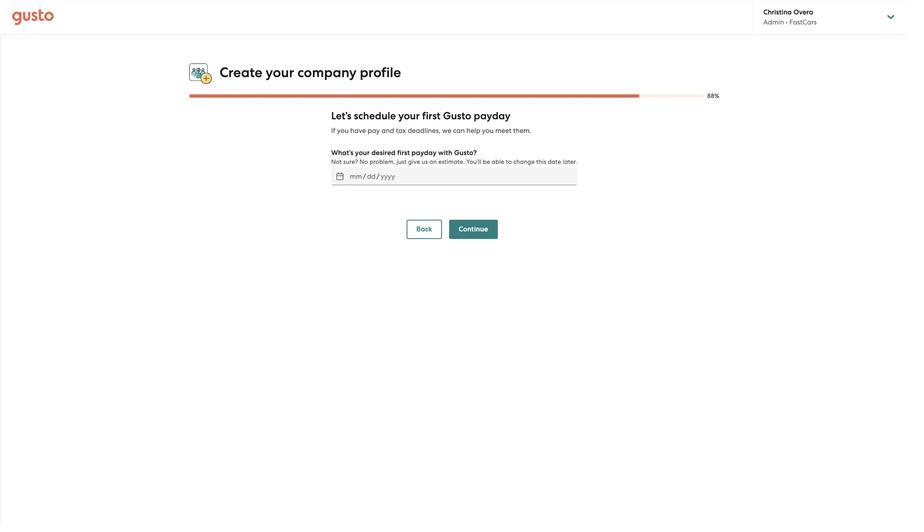Task type: vqa. For each thing, say whether or not it's contained in the screenshot.
company
yes



Task type: locate. For each thing, give the bounding box(es) containing it.
gusto
[[443, 110, 472, 122]]

later.
[[563, 158, 578, 166]]

with
[[439, 149, 453, 157]]

you right if
[[337, 127, 349, 135]]

this
[[537, 158, 547, 166]]

just
[[397, 158, 407, 166]]

no
[[360, 158, 368, 166]]

your right create
[[266, 64, 294, 81]]

not
[[331, 158, 342, 166]]

0 vertical spatial first
[[422, 110, 441, 122]]

/
[[363, 173, 366, 181], [377, 173, 380, 181]]

0 horizontal spatial /
[[363, 173, 366, 181]]

can
[[453, 127, 465, 135]]

payday
[[474, 110, 511, 122], [412, 149, 437, 157]]

1 vertical spatial your
[[399, 110, 420, 122]]

your up tax
[[399, 110, 420, 122]]

0 horizontal spatial you
[[337, 127, 349, 135]]

0 horizontal spatial your
[[266, 64, 294, 81]]

first for gusto
[[422, 110, 441, 122]]

first up if you have pay and tax deadlines, we can help you meet them.
[[422, 110, 441, 122]]

profile
[[360, 64, 401, 81]]

1 horizontal spatial payday
[[474, 110, 511, 122]]

payday up meet
[[474, 110, 511, 122]]

home image
[[12, 9, 54, 25]]

0 vertical spatial your
[[266, 64, 294, 81]]

your
[[266, 64, 294, 81], [399, 110, 420, 122], [355, 149, 370, 157]]

0 horizontal spatial payday
[[412, 149, 437, 157]]

1 vertical spatial first
[[398, 149, 410, 157]]

company
[[298, 64, 357, 81]]

admin
[[764, 18, 785, 26]]

you right help
[[482, 127, 494, 135]]

your up the no
[[355, 149, 370, 157]]

if you have pay and tax deadlines, we can help you meet them.
[[331, 127, 532, 135]]

/ down problem,
[[377, 173, 380, 181]]

1 horizontal spatial you
[[482, 127, 494, 135]]

first inside what's your desired first payday with gusto? not sure? no problem, just give us an estimate. you'll be able to change this date later.
[[398, 149, 410, 157]]

2 horizontal spatial your
[[399, 110, 420, 122]]

first
[[422, 110, 441, 122], [398, 149, 410, 157]]

be
[[483, 158, 490, 166]]

tax
[[396, 127, 406, 135]]

back link
[[407, 220, 442, 239]]

meet
[[496, 127, 512, 135]]

1 horizontal spatial /
[[377, 173, 380, 181]]

1 horizontal spatial first
[[422, 110, 441, 122]]

pay
[[368, 127, 380, 135]]

payday up us
[[412, 149, 437, 157]]

1 horizontal spatial your
[[355, 149, 370, 157]]

/ down the no
[[363, 173, 366, 181]]

first up just
[[398, 149, 410, 157]]

payday inside what's your desired first payday with gusto? not sure? no problem, just give us an estimate. you'll be able to change this date later.
[[412, 149, 437, 157]]

your inside what's your desired first payday with gusto? not sure? no problem, just give us an estimate. you'll be able to change this date later.
[[355, 149, 370, 157]]

christina
[[764, 8, 792, 16]]

help
[[467, 127, 481, 135]]

you
[[337, 127, 349, 135], [482, 127, 494, 135]]

0 horizontal spatial first
[[398, 149, 410, 157]]

gusto?
[[454, 149, 477, 157]]

give
[[408, 158, 420, 166]]

1 vertical spatial payday
[[412, 149, 437, 157]]

schedule
[[354, 110, 396, 122]]

what's
[[331, 149, 354, 157]]

1 / from the left
[[363, 173, 366, 181]]

problem,
[[370, 158, 395, 166]]

2 vertical spatial your
[[355, 149, 370, 157]]



Task type: describe. For each thing, give the bounding box(es) containing it.
Day (dd) field
[[366, 170, 377, 183]]

overa
[[794, 8, 814, 16]]

estimate.
[[439, 158, 465, 166]]

if
[[331, 127, 336, 135]]

continue button
[[449, 220, 498, 239]]

date
[[548, 158, 562, 166]]

sure?
[[344, 158, 358, 166]]

Month (mm) field
[[349, 170, 363, 183]]

create your company profile
[[220, 64, 401, 81]]

•
[[786, 18, 788, 26]]

2 / from the left
[[377, 173, 380, 181]]

fastcars
[[790, 18, 817, 26]]

88%
[[708, 93, 720, 100]]

to
[[506, 158, 512, 166]]

us
[[422, 158, 428, 166]]

your for desired
[[355, 149, 370, 157]]

change
[[514, 158, 535, 166]]

first for payday
[[398, 149, 410, 157]]

Year (yyyy) field
[[380, 170, 396, 183]]

create
[[220, 64, 263, 81]]

continue
[[459, 225, 488, 234]]

what's your desired first payday with gusto? not sure? no problem, just give us an estimate. you'll be able to change this date later.
[[331, 149, 578, 166]]

able
[[492, 158, 505, 166]]

1 you from the left
[[337, 127, 349, 135]]

0 vertical spatial payday
[[474, 110, 511, 122]]

desired
[[372, 149, 396, 157]]

deadlines,
[[408, 127, 441, 135]]

christina overa admin • fastcars
[[764, 8, 817, 26]]

you'll
[[467, 158, 482, 166]]

let's
[[331, 110, 352, 122]]

and
[[382, 127, 394, 135]]

an
[[430, 158, 437, 166]]

your for company
[[266, 64, 294, 81]]

we
[[442, 127, 452, 135]]

2 you from the left
[[482, 127, 494, 135]]

them.
[[514, 127, 532, 135]]

let's schedule your first gusto payday
[[331, 110, 511, 122]]

have
[[351, 127, 366, 135]]

back
[[417, 225, 432, 234]]



